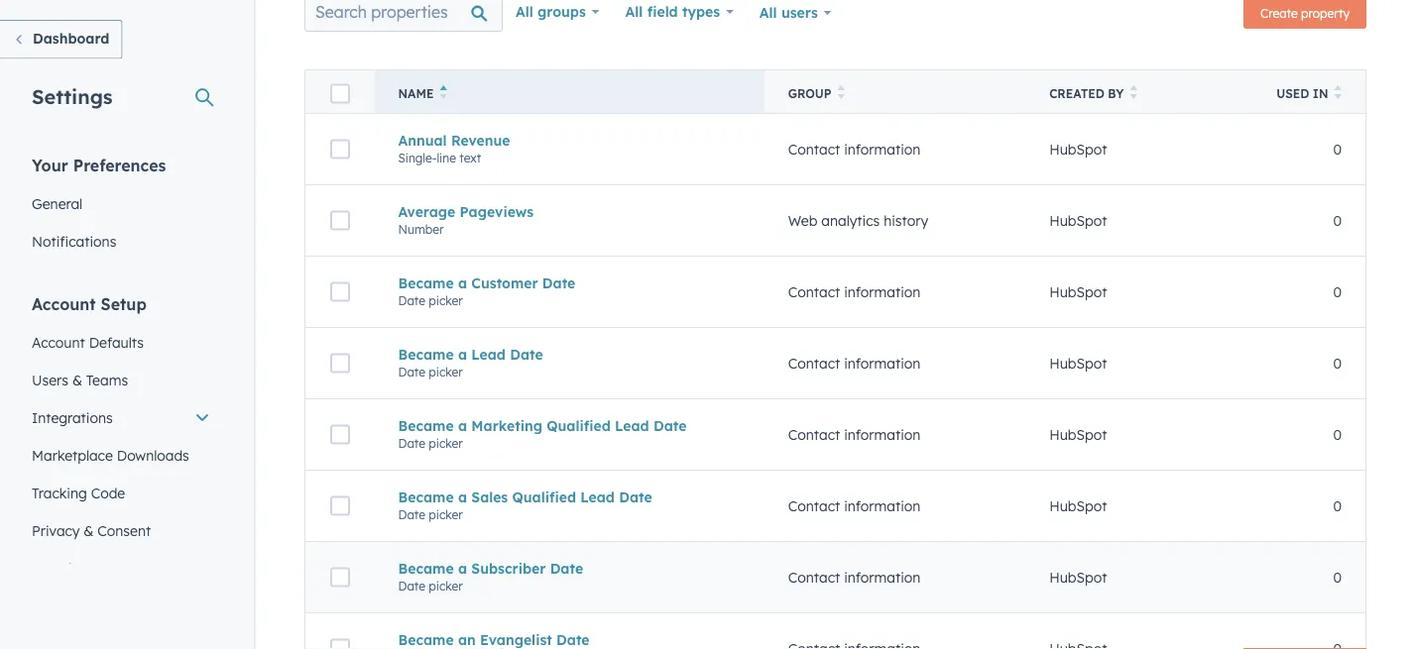 Task type: vqa. For each thing, say whether or not it's contained in the screenshot.
groups
yes



Task type: locate. For each thing, give the bounding box(es) containing it.
1 account from the top
[[32, 294, 96, 314]]

2 horizontal spatial all
[[760, 4, 778, 21]]

a left subscriber
[[458, 560, 467, 578]]

became for became a sales qualified lead date
[[398, 489, 454, 506]]

5 a from the top
[[458, 560, 467, 578]]

3 information from the top
[[844, 355, 921, 372]]

3 contact from the top
[[789, 355, 841, 372]]

1 information from the top
[[844, 141, 921, 158]]

4 became from the top
[[398, 489, 454, 506]]

analytics
[[822, 212, 880, 229]]

4 information from the top
[[844, 426, 921, 444]]

6 became from the top
[[398, 632, 454, 649]]

types
[[683, 3, 720, 20]]

account defaults link
[[20, 324, 222, 362]]

3 picker from the top
[[429, 436, 463, 451]]

became for became a lead date
[[398, 346, 454, 363]]

7 hubspot from the top
[[1050, 569, 1108, 587]]

4 hubspot from the top
[[1050, 355, 1108, 372]]

picker down became a customer date date picker
[[429, 365, 463, 380]]

Search search field
[[305, 0, 503, 32]]

became
[[398, 275, 454, 292], [398, 346, 454, 363], [398, 417, 454, 435], [398, 489, 454, 506], [398, 560, 454, 578], [398, 632, 454, 649]]

& right privacy
[[84, 522, 94, 540]]

tracking code
[[32, 485, 125, 502]]

picker inside became a sales qualified lead date date picker
[[429, 508, 463, 523]]

account up account defaults
[[32, 294, 96, 314]]

settings
[[32, 84, 113, 109]]

hubspot for became a lead date
[[1050, 355, 1108, 372]]

information for became a sales qualified lead date
[[844, 498, 921, 515]]

a inside the became a lead date date picker
[[458, 346, 467, 363]]

5 information from the top
[[844, 498, 921, 515]]

1 press to sort. image from the left
[[1131, 85, 1138, 99]]

4 picker from the top
[[429, 508, 463, 523]]

a for marketing
[[458, 417, 467, 435]]

contact information for became a lead date
[[789, 355, 921, 372]]

qualified inside became a marketing qualified lead date date picker
[[547, 417, 611, 435]]

3 press to sort. element from the left
[[1335, 85, 1342, 102]]

press to sort. element right group
[[838, 85, 845, 102]]

press to sort. element inside created by "button"
[[1131, 85, 1138, 102]]

1 0 from the top
[[1334, 141, 1342, 158]]

became down number
[[398, 275, 454, 292]]

1 hubspot from the top
[[1050, 141, 1108, 158]]

picker up became a subscriber date date picker
[[429, 508, 463, 523]]

information for annual revenue
[[844, 141, 921, 158]]

marketplace downloads
[[32, 447, 189, 464]]

a inside became a customer date date picker
[[458, 275, 467, 292]]

your preferences
[[32, 155, 166, 175]]

2 account from the top
[[32, 334, 85, 351]]

0 vertical spatial lead
[[472, 346, 506, 363]]

1 became from the top
[[398, 275, 454, 292]]

lead
[[472, 346, 506, 363], [615, 417, 650, 435], [581, 489, 615, 506]]

press to sort. image right in
[[1335, 85, 1342, 99]]

a left customer
[[458, 275, 467, 292]]

setup
[[101, 294, 147, 314]]

hubspot for became a customer date
[[1050, 284, 1108, 301]]

press to sort. element
[[838, 85, 845, 102], [1131, 85, 1138, 102], [1335, 85, 1342, 102]]

0 vertical spatial qualified
[[547, 417, 611, 435]]

information for became a lead date
[[844, 355, 921, 372]]

lead up became a sales qualified lead date button
[[615, 417, 650, 435]]

1 a from the top
[[458, 275, 467, 292]]

information
[[844, 141, 921, 158], [844, 284, 921, 301], [844, 355, 921, 372], [844, 426, 921, 444], [844, 498, 921, 515], [844, 569, 921, 587]]

contact for became a marketing qualified lead date
[[789, 426, 841, 444]]

became inside the became a lead date date picker
[[398, 346, 454, 363]]

press to sort. element inside group button
[[838, 85, 845, 102]]

hubspot for annual revenue
[[1050, 141, 1108, 158]]

3 a from the top
[[458, 417, 467, 435]]

1 horizontal spatial all
[[626, 3, 643, 20]]

press to sort. element for created by
[[1131, 85, 1138, 102]]

became for became a marketing qualified lead date
[[398, 417, 454, 435]]

became down the became a lead date date picker
[[398, 417, 454, 435]]

a inside became a sales qualified lead date date picker
[[458, 489, 467, 506]]

5 contact from the top
[[789, 498, 841, 515]]

a left sales
[[458, 489, 467, 506]]

4 a from the top
[[458, 489, 467, 506]]

1 horizontal spatial &
[[84, 522, 94, 540]]

became inside became a marketing qualified lead date date picker
[[398, 417, 454, 435]]

5 picker from the top
[[429, 579, 463, 594]]

0 vertical spatial &
[[72, 372, 82, 389]]

all for all groups
[[516, 3, 534, 20]]

number
[[398, 222, 444, 237]]

2 vertical spatial lead
[[581, 489, 615, 506]]

0 horizontal spatial press to sort. element
[[838, 85, 845, 102]]

all left the groups
[[516, 3, 534, 20]]

press to sort. image right by at the right top
[[1131, 85, 1138, 99]]

5 hubspot from the top
[[1050, 426, 1108, 444]]

text
[[460, 151, 481, 165]]

clone
[[825, 586, 857, 601]]

annual revenue single-line text
[[398, 132, 511, 165]]

sales
[[472, 489, 508, 506]]

property
[[1302, 5, 1350, 20]]

press to sort. image for used in
[[1335, 85, 1342, 99]]

1 vertical spatial qualified
[[512, 489, 576, 506]]

1 picker from the top
[[429, 293, 463, 308]]

marketplace
[[32, 447, 113, 464]]

press to sort. element inside used in button
[[1335, 85, 1342, 102]]

qualified right sales
[[512, 489, 576, 506]]

0 horizontal spatial all
[[516, 3, 534, 20]]

general
[[32, 195, 83, 212]]

a down became a customer date date picker
[[458, 346, 467, 363]]

6 contact information from the top
[[789, 569, 921, 587]]

2 press to sort. image from the left
[[1335, 85, 1342, 99]]

picker inside became a customer date date picker
[[429, 293, 463, 308]]

became for became a subscriber date
[[398, 560, 454, 578]]

press to sort. image
[[1131, 85, 1138, 99], [1335, 85, 1342, 99]]

1 horizontal spatial press to sort. element
[[1131, 85, 1138, 102]]

0 vertical spatial account
[[32, 294, 96, 314]]

2 horizontal spatial lead
[[615, 417, 650, 435]]

press to sort. image inside used in button
[[1335, 85, 1342, 99]]

became left sales
[[398, 489, 454, 506]]

all for all users
[[760, 4, 778, 21]]

name button
[[375, 70, 765, 114]]

a inside became a marketing qualified lead date date picker
[[458, 417, 467, 435]]

1 contact from the top
[[789, 141, 841, 158]]

all users
[[760, 4, 818, 21]]

picker up the became a lead date date picker
[[429, 293, 463, 308]]

used
[[1277, 86, 1310, 101]]

became down became a customer date date picker
[[398, 346, 454, 363]]

6 information from the top
[[844, 569, 921, 587]]

& for users
[[72, 372, 82, 389]]

picker down the became a lead date date picker
[[429, 436, 463, 451]]

picker for lead
[[429, 365, 463, 380]]

3 0 from the top
[[1334, 284, 1342, 301]]

account defaults
[[32, 334, 144, 351]]

a left 'marketing'
[[458, 417, 467, 435]]

became inside became a customer date date picker
[[398, 275, 454, 292]]

date
[[543, 275, 576, 292], [398, 293, 426, 308], [510, 346, 543, 363], [398, 365, 426, 380], [654, 417, 687, 435], [398, 436, 426, 451], [619, 489, 653, 506], [398, 508, 426, 523], [550, 560, 584, 578], [398, 579, 426, 594], [557, 632, 590, 649]]

0 for became a sales qualified lead date
[[1334, 498, 1342, 515]]

1 horizontal spatial lead
[[581, 489, 615, 506]]

a inside became a subscriber date date picker
[[458, 560, 467, 578]]

hubspot
[[1050, 141, 1108, 158], [1050, 212, 1108, 229], [1050, 284, 1108, 301], [1050, 355, 1108, 372], [1050, 426, 1108, 444], [1050, 498, 1108, 515], [1050, 569, 1108, 587]]

2 press to sort. element from the left
[[1131, 85, 1138, 102]]

privacy & consent
[[32, 522, 151, 540]]

lead for became a sales qualified lead date
[[581, 489, 615, 506]]

5 became from the top
[[398, 560, 454, 578]]

users
[[32, 372, 68, 389]]

became a subscriber date date picker
[[398, 560, 584, 594]]

3 contact information from the top
[[789, 355, 921, 372]]

lead inside the became a lead date date picker
[[472, 346, 506, 363]]

3 became from the top
[[398, 417, 454, 435]]

dashboard
[[33, 30, 109, 47]]

became inside became a sales qualified lead date date picker
[[398, 489, 454, 506]]

2 0 from the top
[[1334, 212, 1342, 229]]

all for all field types
[[626, 3, 643, 20]]

account up users
[[32, 334, 85, 351]]

a for subscriber
[[458, 560, 467, 578]]

integrations button
[[20, 399, 222, 437]]

tracking
[[32, 485, 87, 502]]

2 became from the top
[[398, 346, 454, 363]]

5 0 from the top
[[1334, 426, 1342, 444]]

1 contact information from the top
[[789, 141, 921, 158]]

contact for became a customer date
[[789, 284, 841, 301]]

0 horizontal spatial &
[[72, 372, 82, 389]]

marketing
[[472, 417, 543, 435]]

1 vertical spatial lead
[[615, 417, 650, 435]]

press to sort. element right by at the right top
[[1131, 85, 1138, 102]]

4 0 from the top
[[1334, 355, 1342, 372]]

picker up an
[[429, 579, 463, 594]]

line
[[437, 151, 456, 165]]

all inside all groups 'popup button'
[[516, 3, 534, 20]]

qualified right 'marketing'
[[547, 417, 611, 435]]

2 contact from the top
[[789, 284, 841, 301]]

all inside popup button
[[626, 3, 643, 20]]

dashboard link
[[0, 20, 122, 59]]

notifications link
[[20, 223, 222, 260]]

became a sales qualified lead date button
[[398, 489, 741, 506]]

0 horizontal spatial lead
[[472, 346, 506, 363]]

web
[[789, 212, 818, 229]]

all left field
[[626, 3, 643, 20]]

4 contact information from the top
[[789, 426, 921, 444]]

3 hubspot from the top
[[1050, 284, 1108, 301]]

2 hubspot from the top
[[1050, 212, 1108, 229]]

ascending sort. press to sort descending. element
[[440, 85, 447, 102]]

1 press to sort. element from the left
[[838, 85, 845, 102]]

0 for became a customer date
[[1334, 284, 1342, 301]]

subscriber
[[472, 560, 546, 578]]

used in
[[1277, 86, 1329, 101]]

4 contact from the top
[[789, 426, 841, 444]]

users & teams link
[[20, 362, 222, 399]]

your preferences element
[[20, 154, 222, 260]]

1 vertical spatial account
[[32, 334, 85, 351]]

create property button
[[1244, 0, 1367, 29]]

6 0 from the top
[[1334, 498, 1342, 515]]

account
[[32, 294, 96, 314], [32, 334, 85, 351]]

& inside the privacy & consent link
[[84, 522, 94, 540]]

& inside users & teams link
[[72, 372, 82, 389]]

lead down became a customer date date picker
[[472, 346, 506, 363]]

0
[[1334, 141, 1342, 158], [1334, 212, 1342, 229], [1334, 284, 1342, 301], [1334, 355, 1342, 372], [1334, 426, 1342, 444], [1334, 498, 1342, 515], [1334, 569, 1342, 587]]

lead inside became a sales qualified lead date date picker
[[581, 489, 615, 506]]

5 contact information from the top
[[789, 498, 921, 515]]

evangelist
[[480, 632, 552, 649]]

pageviews
[[460, 203, 534, 221]]

press to sort. element right in
[[1335, 85, 1342, 102]]

2 contact information from the top
[[789, 284, 921, 301]]

0 horizontal spatial press to sort. image
[[1131, 85, 1138, 99]]

all left users
[[760, 4, 778, 21]]

became inside became a subscriber date date picker
[[398, 560, 454, 578]]

2 horizontal spatial press to sort. element
[[1335, 85, 1342, 102]]

picker for subscriber
[[429, 579, 463, 594]]

2 information from the top
[[844, 284, 921, 301]]

qualified inside became a sales qualified lead date date picker
[[512, 489, 576, 506]]

2 picker from the top
[[429, 365, 463, 380]]

& right users
[[72, 372, 82, 389]]

became left subscriber
[[398, 560, 454, 578]]

picker inside the became a lead date date picker
[[429, 365, 463, 380]]

security
[[32, 560, 85, 577]]

lead up became a subscriber date button
[[581, 489, 615, 506]]

contact information
[[789, 141, 921, 158], [789, 284, 921, 301], [789, 355, 921, 372], [789, 426, 921, 444], [789, 498, 921, 515], [789, 569, 921, 587]]

hubspot for became a sales qualified lead date
[[1050, 498, 1108, 515]]

0 for became a marketing qualified lead date
[[1334, 426, 1342, 444]]

2 a from the top
[[458, 346, 467, 363]]

lead inside became a marketing qualified lead date date picker
[[615, 417, 650, 435]]

1 vertical spatial &
[[84, 522, 94, 540]]

picker
[[429, 293, 463, 308], [429, 365, 463, 380], [429, 436, 463, 451], [429, 508, 463, 523], [429, 579, 463, 594]]

contact information for became a marketing qualified lead date
[[789, 426, 921, 444]]

&
[[72, 372, 82, 389], [84, 522, 94, 540]]

picker inside became a subscriber date date picker
[[429, 579, 463, 594]]

became left an
[[398, 632, 454, 649]]

all inside popup button
[[760, 4, 778, 21]]

teams
[[86, 372, 128, 389]]

press to sort. image inside created by "button"
[[1131, 85, 1138, 99]]

7 0 from the top
[[1334, 569, 1342, 587]]

6 hubspot from the top
[[1050, 498, 1108, 515]]

consent
[[98, 522, 151, 540]]

information for became a customer date
[[844, 284, 921, 301]]

1 horizontal spatial press to sort. image
[[1335, 85, 1342, 99]]

users & teams
[[32, 372, 128, 389]]



Task type: describe. For each thing, give the bounding box(es) containing it.
clone button
[[809, 578, 874, 610]]

history
[[884, 212, 929, 229]]

a for lead
[[458, 346, 467, 363]]

contact for annual revenue
[[789, 141, 841, 158]]

became a customer date button
[[398, 275, 741, 292]]

general link
[[20, 185, 222, 223]]

became an evangelist date
[[398, 632, 590, 649]]

field
[[648, 3, 678, 20]]

0 for average pageviews
[[1334, 212, 1342, 229]]

& for privacy
[[84, 522, 94, 540]]

a for sales
[[458, 489, 467, 506]]

a for customer
[[458, 275, 467, 292]]

picker inside became a marketing qualified lead date date picker
[[429, 436, 463, 451]]

users
[[782, 4, 818, 21]]

press to sort. image
[[838, 85, 845, 99]]

security link
[[20, 550, 222, 588]]

name
[[398, 86, 434, 101]]

contact information for annual revenue
[[789, 141, 921, 158]]

in
[[1314, 86, 1329, 101]]

contact for became a lead date
[[789, 355, 841, 372]]

all users button
[[747, 0, 845, 34]]

defaults
[[89, 334, 144, 351]]

ascending sort. press to sort descending. image
[[440, 85, 447, 99]]

contact for became a sales qualified lead date
[[789, 498, 841, 515]]

hubspot for became a marketing qualified lead date
[[1050, 426, 1108, 444]]

created
[[1050, 86, 1105, 101]]

your
[[32, 155, 68, 175]]

became a marketing qualified lead date date picker
[[398, 417, 687, 451]]

became for became a customer date
[[398, 275, 454, 292]]

press to sort. element for group
[[838, 85, 845, 102]]

picker for customer
[[429, 293, 463, 308]]

an
[[458, 632, 476, 649]]

integrations
[[32, 409, 113, 427]]

preferences
[[73, 155, 166, 175]]

0 for became a lead date
[[1334, 355, 1342, 372]]

became a lead date date picker
[[398, 346, 543, 380]]

privacy & consent link
[[20, 512, 222, 550]]

0 for annual revenue
[[1334, 141, 1342, 158]]

create
[[1261, 5, 1299, 20]]

marketplace downloads link
[[20, 437, 222, 475]]

groups
[[538, 3, 586, 20]]

used in button
[[1248, 70, 1367, 114]]

average pageviews button
[[398, 203, 741, 221]]

qualified for sales
[[512, 489, 576, 506]]

became an evangelist date button
[[398, 632, 741, 649]]

press to sort. element for used in
[[1335, 85, 1342, 102]]

contact information for became a sales qualified lead date
[[789, 498, 921, 515]]

all field types
[[626, 3, 720, 20]]

annual
[[398, 132, 447, 149]]

downloads
[[117, 447, 189, 464]]

account for account defaults
[[32, 334, 85, 351]]

privacy
[[32, 522, 80, 540]]

all groups
[[516, 3, 586, 20]]

contact information for became a customer date
[[789, 284, 921, 301]]

annual revenue button
[[398, 132, 741, 149]]

all field types button
[[613, 0, 747, 32]]

code
[[91, 485, 125, 502]]

web analytics history
[[789, 212, 929, 229]]

group
[[789, 86, 832, 101]]

account setup
[[32, 294, 147, 314]]

more
[[899, 586, 927, 601]]

single-
[[398, 151, 437, 165]]

became a marketing qualified lead date button
[[398, 417, 741, 435]]

created by
[[1050, 86, 1125, 101]]

group button
[[765, 70, 1026, 114]]

all groups button
[[503, 0, 613, 32]]

account setup element
[[20, 293, 222, 588]]

create property
[[1261, 5, 1350, 20]]

created by button
[[1026, 70, 1248, 114]]

became a customer date date picker
[[398, 275, 576, 308]]

qualified for marketing
[[547, 417, 611, 435]]

became a subscriber date button
[[398, 560, 741, 578]]

customer
[[472, 275, 538, 292]]

tracking code link
[[20, 475, 222, 512]]

account for account setup
[[32, 294, 96, 314]]

information for became a marketing qualified lead date
[[844, 426, 921, 444]]

by
[[1109, 86, 1125, 101]]

hubspot for average pageviews
[[1050, 212, 1108, 229]]

press to sort. image for created by
[[1131, 85, 1138, 99]]

revenue
[[451, 132, 511, 149]]

notifications
[[32, 233, 116, 250]]

became a sales qualified lead date date picker
[[398, 489, 653, 523]]

average
[[398, 203, 456, 221]]

average pageviews number
[[398, 203, 534, 237]]

6 contact from the top
[[789, 569, 841, 587]]

became a lead date button
[[398, 346, 741, 363]]

more button
[[882, 578, 956, 610]]

lead for became a marketing qualified lead date
[[615, 417, 650, 435]]



